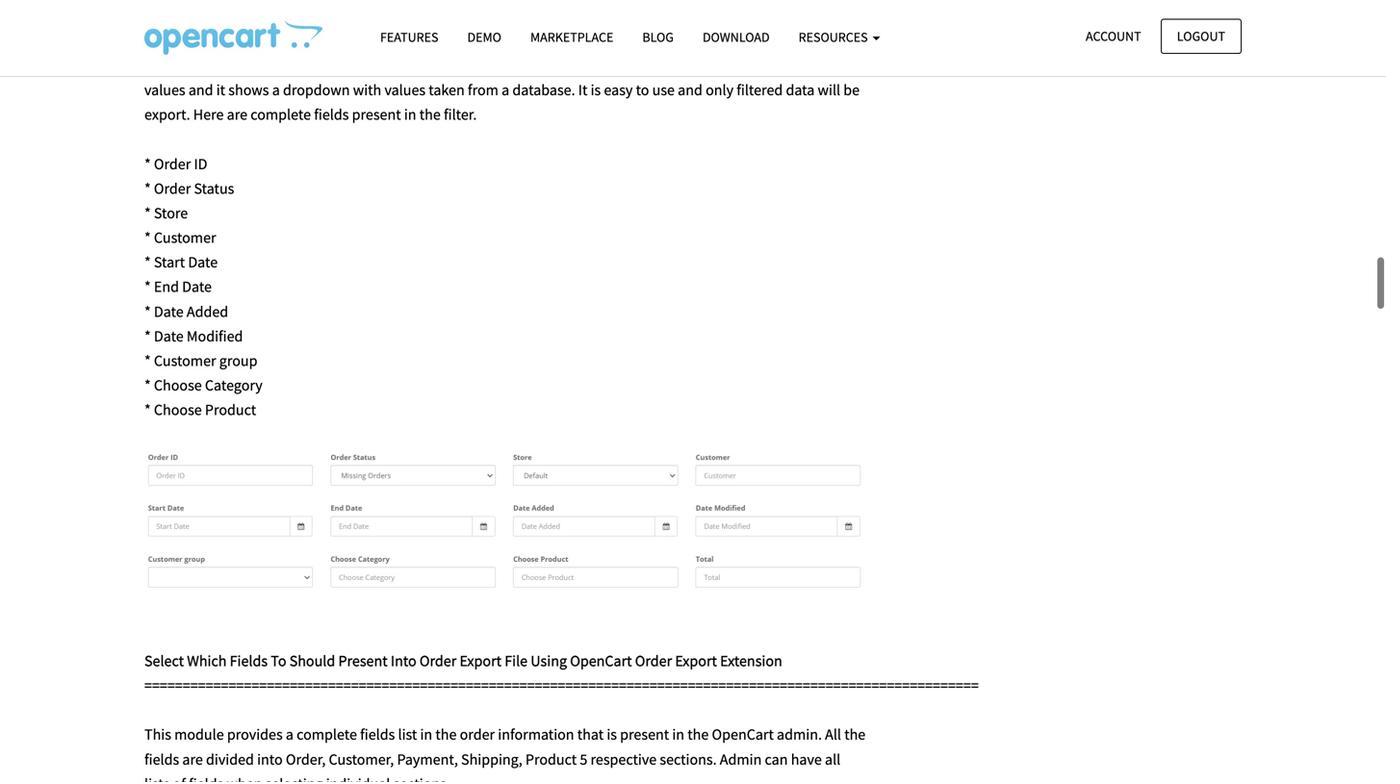 Task type: locate. For each thing, give the bounding box(es) containing it.
this module provides a complete fields list in the order information that is present in the opencart admin. all the fields are divided into order, customer, payment, shipping, product 5 respective sections. admin can have all lists of fields when selecting individual sections.
[[144, 725, 866, 783]]

1 values from the left
[[144, 80, 185, 100]]

1 horizontal spatial product
[[525, 750, 577, 769]]

1 vertical spatial to
[[636, 80, 649, 100]]

of
[[178, 56, 191, 75], [173, 775, 186, 783]]

0 horizontal spatial opencart
[[431, 56, 493, 75]]

0 vertical spatial opencart
[[431, 56, 493, 75]]

present down "with"
[[352, 105, 401, 124]]

2 horizontal spatial a
[[502, 80, 509, 100]]

to left enter
[[741, 56, 755, 75]]

enter
[[758, 56, 792, 75]]

can left have
[[765, 750, 788, 769]]

2 * from the top
[[144, 179, 151, 198]]

fields
[[230, 652, 268, 671]]

6 * from the top
[[144, 277, 151, 297]]

demo
[[467, 28, 501, 46]]

present
[[352, 105, 401, 124], [620, 725, 669, 745]]

is right it
[[591, 80, 601, 100]]

0 vertical spatial choose
[[154, 376, 202, 395]]

id
[[194, 154, 207, 174]]

filter
[[284, 0, 314, 1], [219, 56, 249, 75], [549, 56, 579, 75]]

download link
[[688, 20, 784, 54]]

end
[[154, 277, 179, 297]]

1 horizontal spatial opencart
[[570, 652, 632, 671]]

1 horizontal spatial export
[[675, 652, 717, 671]]

1 vertical spatial is
[[607, 725, 617, 745]]

1 vertical spatial can
[[765, 750, 788, 769]]

1 horizontal spatial to
[[741, 56, 755, 75]]

date right start
[[188, 253, 218, 272]]

*
[[144, 154, 151, 174], [144, 179, 151, 198], [144, 204, 151, 223], [144, 228, 151, 247], [144, 253, 151, 272], [144, 277, 151, 297], [144, 302, 151, 321], [144, 327, 151, 346], [144, 351, 151, 371], [144, 376, 151, 395], [144, 401, 151, 420]]

4 * from the top
[[144, 228, 151, 247]]

here
[[193, 105, 224, 124]]

fields
[[252, 56, 287, 75], [314, 105, 349, 124], [360, 725, 395, 745], [144, 750, 179, 769], [189, 775, 224, 783]]

opencart up taken
[[431, 56, 493, 75]]

a right from
[[502, 80, 509, 100]]

sections. right respective
[[660, 750, 717, 769]]

1 horizontal spatial a
[[286, 725, 294, 745]]

of inside most of the filter fields auto selector likewise opencart existing filter works. admin just needs to enter the initial values and it shows a dropdown with values taken from a database. it is easy to use and only filtered data will be export. here are complete fields present in the filter.
[[178, 56, 191, 75]]

1 horizontal spatial values
[[385, 80, 426, 100]]

choose left "category"
[[154, 376, 202, 395]]

most
[[144, 56, 175, 75]]

7 * from the top
[[144, 302, 151, 321]]

0 horizontal spatial admin
[[213, 0, 255, 1]]

of right "most" at the top left
[[178, 56, 191, 75]]

0 horizontal spatial is
[[591, 80, 601, 100]]

0 horizontal spatial present
[[352, 105, 401, 124]]

can
[[258, 0, 281, 1], [765, 750, 788, 769]]

when
[[227, 775, 262, 783]]

customer up 'marketplace'
[[572, 0, 632, 1]]

1 vertical spatial opencart
[[570, 652, 632, 671]]

present inside most of the filter fields auto selector likewise opencart existing filter works. admin just needs to enter the initial values and it shows a dropdown with values taken from a database. it is easy to use and only filtered data will be export. here are complete fields present in the filter.
[[352, 105, 401, 124]]

product inside * order id * order status * store * customer * start date * end date * date added * date modified * customer group * choose category * choose product
[[205, 401, 256, 420]]

0 horizontal spatial to
[[636, 80, 649, 100]]

2 vertical spatial admin
[[720, 750, 762, 769]]

most of the filter fields auto selector likewise opencart existing filter works. admin just needs to enter the initial values and it shows a dropdown with values taken from a database. it is easy to use and only filtered data will be export. here are complete fields present in the filter.
[[144, 56, 860, 124]]

sections. down payment,
[[393, 775, 450, 783]]

1 horizontal spatial filter
[[284, 0, 314, 1]]

using
[[531, 652, 567, 671]]

1 vertical spatial of
[[173, 775, 186, 783]]

account link
[[1070, 19, 1158, 54]]

1 vertical spatial complete
[[297, 725, 357, 745]]

product down information
[[525, 750, 577, 769]]

0 horizontal spatial values
[[144, 80, 185, 100]]

demo link
[[453, 20, 516, 54]]

are
[[227, 105, 247, 124], [182, 750, 203, 769]]

0 horizontal spatial are
[[182, 750, 203, 769]]

fields down divided
[[189, 775, 224, 783]]

order left status,
[[488, 0, 523, 1]]

admin up "others" on the top left of page
[[213, 0, 255, 1]]

complete up order,
[[297, 725, 357, 745]]

0 vertical spatial is
[[591, 80, 601, 100]]

account
[[1086, 27, 1141, 45]]

from
[[468, 80, 499, 100]]

product inside this module provides a complete fields list in the order information that is present in the opencart admin. all the fields are divided into order, customer, payment, shipping, product 5 respective sections. admin can have all lists of fields when selecting individual sections.
[[525, 750, 577, 769]]

fields up shows
[[252, 56, 287, 75]]

values
[[144, 80, 185, 100], [385, 80, 426, 100]]

order inside this module provides a complete fields list in the order information that is present in the opencart admin. all the fields are divided into order, customer, payment, shipping, product 5 respective sections. admin can have all lists of fields when selecting individual sections.
[[460, 725, 495, 745]]

5
[[580, 750, 587, 769]]

2 vertical spatial opencart
[[712, 725, 774, 745]]

2 horizontal spatial opencart
[[712, 725, 774, 745]]

0 horizontal spatial a
[[272, 80, 280, 100]]

2 customer from the left
[[679, 0, 739, 1]]

provides
[[227, 725, 283, 745]]

lists
[[144, 775, 170, 783]]

admin.
[[777, 725, 822, 745]]

1 horizontal spatial can
[[765, 750, 788, 769]]

fields up lists
[[144, 750, 179, 769]]

0 horizontal spatial customer
[[572, 0, 632, 1]]

0 horizontal spatial can
[[258, 0, 281, 1]]

filter up it
[[219, 56, 249, 75]]

0 vertical spatial present
[[352, 105, 401, 124]]

complete inside this module provides a complete fields list in the order information that is present in the opencart admin. all the fields are divided into order, customer, payment, shipping, product 5 respective sections. admin can have all lists of fields when selecting individual sections.
[[297, 725, 357, 745]]

is inside most of the filter fields auto selector likewise opencart existing filter works. admin just needs to enter the initial values and it shows a dropdown with values taken from a database. it is easy to use and only filtered data will be export. here are complete fields present in the filter.
[[591, 80, 601, 100]]

data left will
[[786, 80, 815, 100]]

1 vertical spatial admin
[[628, 56, 670, 75]]

date left "modified"
[[154, 327, 184, 346]]

1 vertical spatial are
[[182, 750, 203, 769]]

file
[[505, 652, 528, 671]]

have
[[791, 750, 822, 769]]

order left id
[[154, 154, 191, 174]]

opencart
[[431, 56, 493, 75], [570, 652, 632, 671], [712, 725, 774, 745]]

order
[[488, 0, 523, 1], [460, 725, 495, 745]]

1 vertical spatial present
[[620, 725, 669, 745]]

into
[[257, 750, 283, 769]]

blog
[[642, 28, 674, 46]]

modified
[[187, 327, 243, 346]]

1 vertical spatial choose
[[154, 401, 202, 420]]

database.
[[512, 80, 575, 100]]

2 horizontal spatial filter
[[549, 56, 579, 75]]

present up respective
[[620, 725, 669, 745]]

customer up download at right
[[679, 0, 739, 1]]

0 horizontal spatial data
[[367, 0, 395, 1]]

2 values from the left
[[385, 80, 426, 100]]

export
[[460, 652, 502, 671], [675, 652, 717, 671]]

in inside most of the filter fields auto selector likewise opencart existing filter works. admin just needs to enter the initial values and it shows a dropdown with values taken from a database. it is easy to use and only filtered data will be export. here are complete fields present in the filter.
[[404, 105, 416, 124]]

a right shows
[[272, 80, 280, 100]]

0 horizontal spatial in
[[404, 105, 416, 124]]

1 vertical spatial order
[[460, 725, 495, 745]]

1 vertical spatial customer
[[154, 351, 216, 371]]

can inside this module provides a complete fields list in the order information that is present in the opencart admin. all the fields are divided into order, customer, payment, shipping, product 5 respective sections. admin can have all lists of fields when selecting individual sections.
[[765, 750, 788, 769]]

a up order,
[[286, 725, 294, 745]]

opencart left admin.
[[712, 725, 774, 745]]

0 horizontal spatial export
[[460, 652, 502, 671]]

0 vertical spatial data
[[367, 0, 395, 1]]

values down likewise
[[385, 80, 426, 100]]

are down "module"
[[182, 750, 203, 769]]

0 vertical spatial of
[[178, 56, 191, 75]]

date
[[188, 253, 218, 272], [182, 277, 212, 297], [154, 302, 184, 321], [154, 327, 184, 346]]

to left use
[[636, 80, 649, 100]]

0 vertical spatial product
[[205, 401, 256, 420]]

order up shipping,
[[460, 725, 495, 745]]

product down "category"
[[205, 401, 256, 420]]

1 horizontal spatial data
[[786, 80, 815, 100]]

1 horizontal spatial admin
[[628, 56, 670, 75]]

and down just at the top of page
[[678, 80, 703, 100]]

within
[[398, 0, 439, 1]]

is right that
[[607, 725, 617, 745]]

1 vertical spatial product
[[525, 750, 577, 769]]

are inside most of the filter fields auto selector likewise opencart existing filter works. admin just needs to enter the initial values and it shows a dropdown with values taken from a database. it is easy to use and only filtered data will be export. here are complete fields present in the filter.
[[227, 105, 247, 124]]

admin inside this module provides a complete fields list in the order information that is present in the opencart admin. all the fields are divided into order, customer, payment, shipping, product 5 respective sections. admin can have all lists of fields when selecting individual sections.
[[720, 750, 762, 769]]

values up 'export.'
[[144, 80, 185, 100]]

and left "others" on the top left of page
[[206, 6, 231, 26]]

auto
[[290, 56, 319, 75]]

group
[[219, 351, 257, 371]]

can up "others" on the top left of page
[[258, 0, 281, 1]]

customer down store
[[154, 228, 216, 247]]

0 vertical spatial can
[[258, 0, 281, 1]]

that
[[577, 725, 604, 745]]

admin left have
[[720, 750, 762, 769]]

export left file
[[460, 652, 502, 671]]

complete down shows
[[251, 105, 311, 124]]

opencart - export orders image
[[144, 20, 322, 55]]

1 horizontal spatial are
[[227, 105, 247, 124]]

1 horizontal spatial customer
[[679, 0, 739, 1]]

0 horizontal spatial sections.
[[393, 775, 450, 783]]

store
[[154, 204, 188, 223]]

filtered
[[737, 80, 783, 100]]

in right that
[[672, 725, 684, 745]]

customer down "modified"
[[154, 351, 216, 371]]

customer
[[572, 0, 632, 1], [679, 0, 739, 1]]

1 horizontal spatial in
[[420, 725, 432, 745]]

in
[[404, 105, 416, 124], [420, 725, 432, 745], [672, 725, 684, 745]]

admin can filter out the data within stores, order status, customer name, customer group, product category, and others fields.
[[144, 0, 839, 26]]

opencart up =============================================================================================================
[[570, 652, 632, 671]]

filter up fields.
[[284, 0, 314, 1]]

can inside admin can filter out the data within stores, order status, customer name, customer group, product category, and others fields.
[[258, 0, 281, 1]]

order
[[154, 154, 191, 174], [154, 179, 191, 198], [420, 652, 457, 671], [635, 652, 672, 671]]

1 horizontal spatial is
[[607, 725, 617, 745]]

2 choose from the top
[[154, 401, 202, 420]]

easy
[[604, 80, 633, 100]]

1 vertical spatial data
[[786, 80, 815, 100]]

1 horizontal spatial present
[[620, 725, 669, 745]]

0 vertical spatial to
[[741, 56, 755, 75]]

filter down marketplace link at the top
[[549, 56, 579, 75]]

0 vertical spatial customer
[[154, 228, 216, 247]]

data left within
[[367, 0, 395, 1]]

9 * from the top
[[144, 351, 151, 371]]

a
[[272, 80, 280, 100], [502, 80, 509, 100], [286, 725, 294, 745]]

in right the list
[[420, 725, 432, 745]]

of right lists
[[173, 775, 186, 783]]

order,
[[286, 750, 326, 769]]

1 horizontal spatial sections.
[[660, 750, 717, 769]]

export left extension
[[675, 652, 717, 671]]

0 vertical spatial order
[[488, 0, 523, 1]]

data
[[367, 0, 395, 1], [786, 80, 815, 100]]

1 export from the left
[[460, 652, 502, 671]]

group,
[[742, 0, 784, 1]]

choose down "modified"
[[154, 401, 202, 420]]

only
[[706, 80, 734, 100]]

customer
[[154, 228, 216, 247], [154, 351, 216, 371]]

admin up use
[[628, 56, 670, 75]]

5 * from the top
[[144, 253, 151, 272]]

1 customer from the top
[[154, 228, 216, 247]]

are down shows
[[227, 105, 247, 124]]

0 vertical spatial are
[[227, 105, 247, 124]]

=============================================================================================================
[[144, 676, 979, 695]]

in down likewise
[[404, 105, 416, 124]]

0 horizontal spatial product
[[205, 401, 256, 420]]

0 vertical spatial complete
[[251, 105, 311, 124]]

admin
[[213, 0, 255, 1], [628, 56, 670, 75], [720, 750, 762, 769]]

all
[[825, 750, 841, 769]]

and inside admin can filter out the data within stores, order status, customer name, customer group, product category, and others fields.
[[206, 6, 231, 26]]

0 vertical spatial admin
[[213, 0, 255, 1]]

product
[[205, 401, 256, 420], [525, 750, 577, 769]]

is
[[591, 80, 601, 100], [607, 725, 617, 745]]

2 horizontal spatial admin
[[720, 750, 762, 769]]

and left it
[[189, 80, 213, 100]]

to
[[741, 56, 755, 75], [636, 80, 649, 100]]

0 vertical spatial sections.
[[660, 750, 717, 769]]

present inside this module provides a complete fields list in the order information that is present in the opencart admin. all the fields are divided into order, customer, payment, shipping, product 5 respective sections. admin can have all lists of fields when selecting individual sections.
[[620, 725, 669, 745]]

0 horizontal spatial filter
[[219, 56, 249, 75]]



Task type: vqa. For each thing, say whether or not it's contained in the screenshot.
the within the Admin Can Filter Out The Data Within Stores, Order Status, Customer Name, Customer Group, Product Category, And Others Fields.
yes



Task type: describe. For each thing, give the bounding box(es) containing it.
initial
[[819, 56, 856, 75]]

marketplace link
[[516, 20, 628, 54]]

are inside this module provides a complete fields list in the order information that is present in the opencart admin. all the fields are divided into order, customer, payment, shipping, product 5 respective sections. admin can have all lists of fields when selecting individual sections.
[[182, 750, 203, 769]]

admin inside admin can filter out the data within stores, order status, customer name, customer group, product category, and others fields.
[[213, 0, 255, 1]]

respective
[[591, 750, 657, 769]]

complete inside most of the filter fields auto selector likewise opencart existing filter works. admin just needs to enter the initial values and it shows a dropdown with values taken from a database. it is easy to use and only filtered data will be export. here are complete fields present in the filter.
[[251, 105, 311, 124]]

stores,
[[442, 0, 485, 1]]

is inside this module provides a complete fields list in the order information that is present in the opencart admin. all the fields are divided into order, customer, payment, shipping, product 5 respective sections. admin can have all lists of fields when selecting individual sections.
[[607, 725, 617, 745]]

category,
[[144, 6, 203, 26]]

2 horizontal spatial in
[[672, 725, 684, 745]]

logout link
[[1161, 19, 1242, 54]]

features link
[[366, 20, 453, 54]]

1 vertical spatial sections.
[[393, 775, 450, 783]]

to
[[271, 652, 286, 671]]

select which fields to should present into order export file using opencart order export extension =============================================================================================================
[[144, 652, 979, 695]]

* order id * order status * store * customer * start date * end date * date added * date modified * customer group * choose category * choose product
[[144, 154, 263, 420]]

order up store
[[154, 179, 191, 198]]

order up =============================================================================================================
[[635, 652, 672, 671]]

needs
[[700, 56, 738, 75]]

shipping,
[[461, 750, 522, 769]]

extension
[[720, 652, 782, 671]]

fields.
[[278, 6, 317, 26]]

the inside admin can filter out the data within stores, order status, customer name, customer group, product category, and others fields.
[[342, 0, 364, 1]]

data inside admin can filter out the data within stores, order status, customer name, customer group, product category, and others fields.
[[367, 0, 395, 1]]

which
[[187, 652, 227, 671]]

product
[[787, 0, 839, 1]]

date down end
[[154, 302, 184, 321]]

will
[[818, 80, 840, 100]]

marketplace
[[530, 28, 614, 46]]

fields down dropdown
[[314, 105, 349, 124]]

10 * from the top
[[144, 376, 151, 395]]

date up added
[[182, 277, 212, 297]]

features
[[380, 28, 438, 46]]

existing
[[496, 56, 546, 75]]

should
[[289, 652, 335, 671]]

export.
[[144, 105, 190, 124]]

status
[[194, 179, 234, 198]]

it
[[578, 80, 588, 100]]

present
[[338, 652, 388, 671]]

11 * from the top
[[144, 401, 151, 420]]

admin inside most of the filter fields auto selector likewise opencart existing filter works. admin just needs to enter the initial values and it shows a dropdown with values taken from a database. it is easy to use and only filtered data will be export. here are complete fields present in the filter.
[[628, 56, 670, 75]]

start
[[154, 253, 185, 272]]

filter inside admin can filter out the data within stores, order status, customer name, customer group, product category, and others fields.
[[284, 0, 314, 1]]

divided
[[206, 750, 254, 769]]

2 customer from the top
[[154, 351, 216, 371]]

individual
[[326, 775, 390, 783]]

taken
[[429, 80, 465, 100]]

information
[[498, 725, 574, 745]]

data inside most of the filter fields auto selector likewise opencart existing filter works. admin just needs to enter the initial values and it shows a dropdown with values taken from a database. it is easy to use and only filtered data will be export. here are complete fields present in the filter.
[[786, 80, 815, 100]]

likewise
[[377, 56, 428, 75]]

3 * from the top
[[144, 204, 151, 223]]

shows
[[228, 80, 269, 100]]

be
[[844, 80, 860, 100]]

a inside this module provides a complete fields list in the order information that is present in the opencart admin. all the fields are divided into order, customer, payment, shipping, product 5 respective sections. admin can have all lists of fields when selecting individual sections.
[[286, 725, 294, 745]]

opencart inside this module provides a complete fields list in the order information that is present in the opencart admin. all the fields are divided into order, customer, payment, shipping, product 5 respective sections. admin can have all lists of fields when selecting individual sections.
[[712, 725, 774, 745]]

module
[[174, 725, 224, 745]]

1 * from the top
[[144, 154, 151, 174]]

opencart inside the select which fields to should present into order export file using opencart order export extension =============================================================================================================
[[570, 652, 632, 671]]

resources link
[[784, 20, 895, 54]]

2 export from the left
[[675, 652, 717, 671]]

blog link
[[628, 20, 688, 54]]

status,
[[526, 0, 568, 1]]

customer,
[[329, 750, 394, 769]]

all
[[825, 725, 841, 745]]

added
[[187, 302, 228, 321]]

of inside this module provides a complete fields list in the order information that is present in the opencart admin. all the fields are divided into order, customer, payment, shipping, product 5 respective sections. admin can have all lists of fields when selecting individual sections.
[[173, 775, 186, 783]]

list
[[398, 725, 417, 745]]

select
[[144, 652, 184, 671]]

fields up customer,
[[360, 725, 395, 745]]

order right the into
[[420, 652, 457, 671]]

out
[[317, 0, 339, 1]]

name,
[[635, 0, 676, 1]]

order inside admin can filter out the data within stores, order status, customer name, customer group, product category, and others fields.
[[488, 0, 523, 1]]

with
[[353, 80, 381, 100]]

it
[[216, 80, 225, 100]]

use
[[652, 80, 675, 100]]

just
[[673, 56, 697, 75]]

payment,
[[397, 750, 458, 769]]

filter.
[[444, 105, 477, 124]]

resources
[[799, 28, 871, 46]]

dropdown
[[283, 80, 350, 100]]

1 choose from the top
[[154, 376, 202, 395]]

this
[[144, 725, 171, 745]]

opencart inside most of the filter fields auto selector likewise opencart existing filter works. admin just needs to enter the initial values and it shows a dropdown with values taken from a database. it is easy to use and only filtered data will be export. here are complete fields present in the filter.
[[431, 56, 493, 75]]

download
[[703, 28, 770, 46]]

works.
[[582, 56, 625, 75]]

others
[[234, 6, 275, 26]]

into
[[391, 652, 416, 671]]

selecting
[[265, 775, 323, 783]]

1 customer from the left
[[572, 0, 632, 1]]

category
[[205, 376, 263, 395]]

selector
[[322, 56, 374, 75]]

logout
[[1177, 27, 1225, 45]]

8 * from the top
[[144, 327, 151, 346]]



